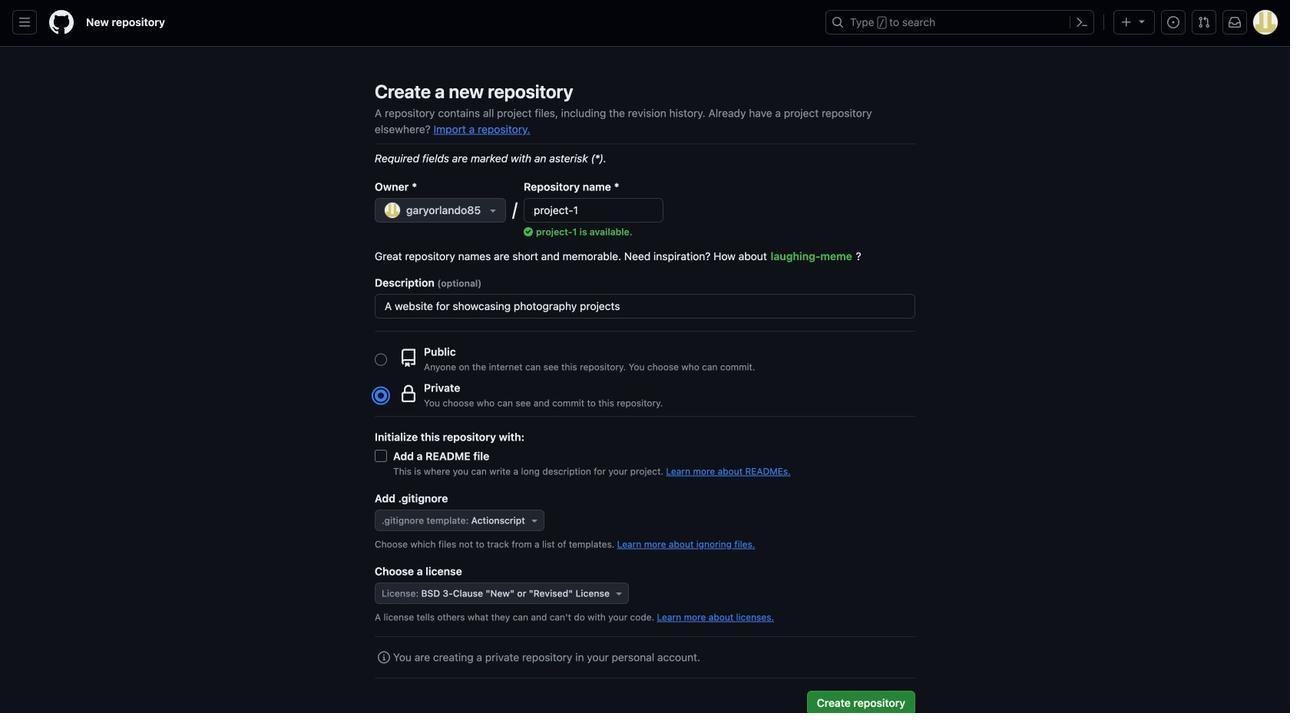 Task type: locate. For each thing, give the bounding box(es) containing it.
1 horizontal spatial triangle down image
[[1136, 15, 1148, 27]]

triangle down image
[[487, 204, 499, 217], [528, 515, 541, 527]]

triangle down image
[[1136, 15, 1148, 27], [613, 588, 625, 600]]

0 vertical spatial triangle down image
[[487, 204, 499, 217]]

check circle fill image
[[524, 227, 533, 237]]

1 vertical spatial triangle down image
[[528, 515, 541, 527]]

command palette image
[[1076, 16, 1089, 28]]

0 horizontal spatial triangle down image
[[613, 588, 625, 600]]

0 horizontal spatial triangle down image
[[487, 204, 499, 217]]

1 vertical spatial triangle down image
[[613, 588, 625, 600]]

0 vertical spatial triangle down image
[[1136, 15, 1148, 27]]

None checkbox
[[375, 450, 387, 462]]

Description text field
[[376, 295, 915, 318]]

lock image
[[399, 385, 418, 403]]

git pull request image
[[1198, 16, 1211, 28]]

repo image
[[399, 349, 418, 367]]

None radio
[[375, 354, 387, 366], [375, 390, 387, 402], [375, 354, 387, 366], [375, 390, 387, 402]]



Task type: describe. For each thing, give the bounding box(es) containing it.
plus image
[[1121, 16, 1133, 28]]

notifications image
[[1229, 16, 1241, 28]]

homepage image
[[49, 10, 74, 35]]

Repository text field
[[525, 199, 663, 222]]

issue opened image
[[1168, 16, 1180, 28]]

sc 9kayk9 0 image
[[378, 652, 390, 664]]

1 horizontal spatial triangle down image
[[528, 515, 541, 527]]



Task type: vqa. For each thing, say whether or not it's contained in the screenshot.
triangle down icon
yes



